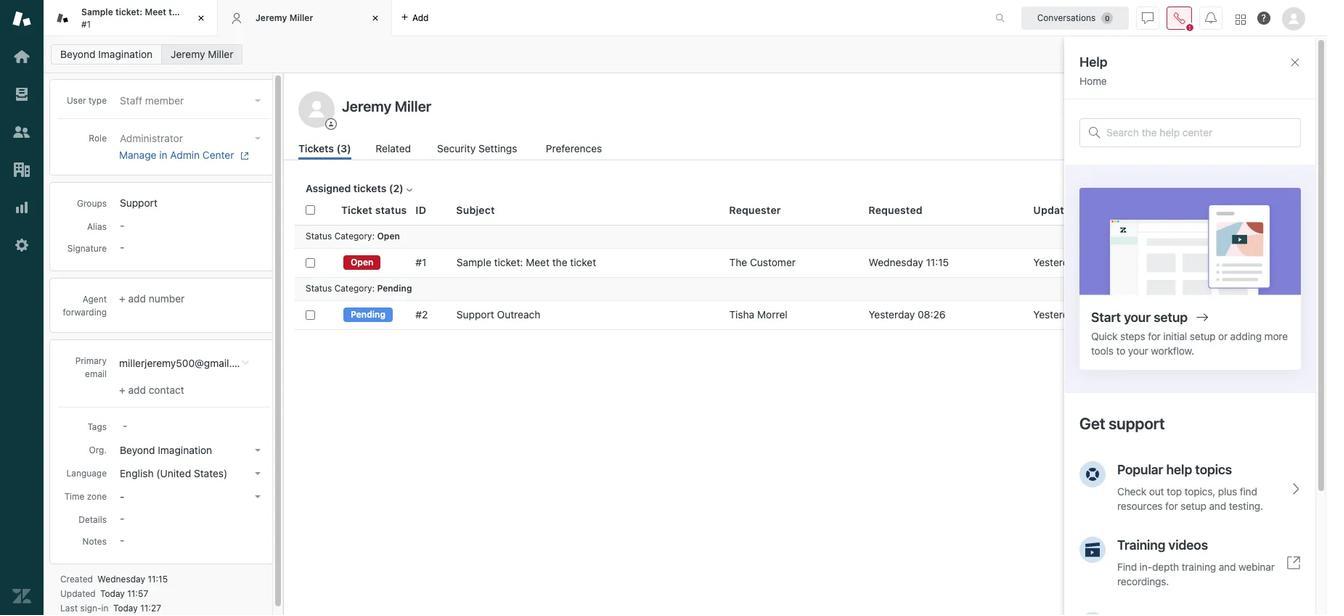 Task type: locate. For each thing, give the bounding box(es) containing it.
1 arrow down image from the top
[[255, 450, 261, 452]]

1 horizontal spatial 08:26
[[1083, 309, 1111, 321]]

+ new ticket
[[1209, 100, 1270, 112]]

beyond up english
[[120, 444, 155, 457]]

beyond imagination inside 'button'
[[120, 444, 212, 457]]

1 status from the top
[[306, 231, 332, 242]]

beyond imagination inside 'secondary' element
[[60, 48, 153, 60]]

-
[[120, 491, 125, 503]]

- button
[[115, 487, 267, 508]]

yesterday down yesterday 07:36
[[1034, 309, 1080, 321]]

today down the 11:57
[[113, 604, 138, 614]]

+ add contact
[[119, 384, 184, 397]]

1 vertical spatial imagination
[[158, 444, 212, 457]]

: for open
[[372, 231, 375, 242]]

0 vertical spatial the
[[169, 7, 183, 17]]

arrow down image for staff member
[[255, 100, 261, 102]]

1 vertical spatial open
[[351, 257, 374, 268]]

1 horizontal spatial ticket
[[1242, 100, 1270, 112]]

today
[[100, 589, 125, 600], [113, 604, 138, 614]]

ticket: inside sample ticket: meet the ticket #1
[[115, 7, 143, 17]]

0 vertical spatial wednesday
[[869, 256, 924, 269]]

1 vertical spatial in
[[101, 604, 109, 614]]

2 vertical spatial add
[[128, 384, 146, 397]]

08:26
[[918, 309, 946, 321], [1083, 309, 1111, 321]]

jeremy miller tab
[[218, 0, 392, 36]]

1 vertical spatial 11:15
[[148, 575, 168, 585]]

updated inside created wednesday 11:15 updated today 11:57 last sign-in today 11:27
[[60, 589, 96, 600]]

1 horizontal spatial beyond
[[120, 444, 155, 457]]

0 horizontal spatial yesterday 08:26
[[869, 309, 946, 321]]

1 horizontal spatial jeremy
[[256, 12, 287, 23]]

#1 up #2
[[416, 256, 427, 269]]

pending down status category : open
[[377, 283, 412, 294]]

yesterday left 07:36
[[1034, 256, 1080, 269]]

1 vertical spatial jeremy miller
[[171, 48, 233, 60]]

0 vertical spatial updated
[[1034, 204, 1077, 216]]

english (united states)
[[120, 468, 228, 480]]

+ left contact
[[119, 384, 125, 397]]

0 horizontal spatial 08:26
[[918, 309, 946, 321]]

0 horizontal spatial in
[[101, 604, 109, 614]]

notifications image
[[1206, 12, 1217, 24]]

None text field
[[338, 95, 1195, 117]]

meet inside sample ticket: meet the ticket #1
[[145, 7, 166, 17]]

ticket right new
[[1242, 100, 1270, 112]]

0 horizontal spatial 11:15
[[148, 575, 168, 585]]

0 horizontal spatial beyond
[[60, 48, 96, 60]]

0 vertical spatial in
[[159, 149, 167, 161]]

imagination up english (united states) button
[[158, 444, 212, 457]]

1 vertical spatial ticket:
[[494, 256, 523, 269]]

+ right agent
[[119, 293, 125, 305]]

1 vertical spatial the
[[553, 256, 568, 269]]

ticket inside sample ticket: meet the ticket #1
[[185, 7, 209, 17]]

2 arrow down image from the top
[[255, 137, 261, 140]]

beyond imagination
[[60, 48, 153, 60], [120, 444, 212, 457]]

the inside sample ticket: meet the ticket #1
[[169, 7, 183, 17]]

(2)
[[389, 182, 404, 195]]

add for add number
[[128, 293, 146, 305]]

None checkbox
[[306, 311, 315, 320]]

arrow down image for english (united states)
[[255, 473, 261, 476]]

1 horizontal spatial miller
[[290, 12, 313, 23]]

0 vertical spatial meet
[[145, 7, 166, 17]]

meet
[[145, 7, 166, 17], [526, 256, 550, 269]]

requester
[[730, 204, 781, 216]]

imagination inside beyond imagination 'button'
[[158, 444, 212, 457]]

groups
[[77, 198, 107, 209]]

miller inside tab
[[290, 12, 313, 23]]

1 horizontal spatial wednesday
[[869, 256, 924, 269]]

arrow down image
[[255, 100, 261, 102], [255, 137, 261, 140], [255, 496, 261, 499]]

pending down status category : pending
[[351, 309, 386, 320]]

1 vertical spatial pending
[[351, 309, 386, 320]]

0 vertical spatial add
[[413, 12, 429, 23]]

sample for sample ticket: meet the ticket #1
[[81, 7, 113, 17]]

1 category from the top
[[335, 231, 372, 242]]

#1 up the 'beyond imagination' link
[[81, 19, 91, 29]]

jeremy miller
[[256, 12, 313, 23], [171, 48, 233, 60]]

jeremy inside jeremy miller link
[[171, 48, 205, 60]]

+ left new
[[1209, 100, 1215, 112]]

1 vertical spatial today
[[113, 604, 138, 614]]

1 vertical spatial sample
[[457, 256, 492, 269]]

ticket for sample ticket: meet the ticket #1
[[185, 7, 209, 17]]

sample
[[81, 7, 113, 17], [457, 256, 492, 269]]

outreach
[[497, 309, 541, 321]]

11:15 inside created wednesday 11:15 updated today 11:57 last sign-in today 11:27
[[148, 575, 168, 585]]

1 vertical spatial beyond
[[120, 444, 155, 457]]

0 vertical spatial beyond
[[60, 48, 96, 60]]

in inside created wednesday 11:15 updated today 11:57 last sign-in today 11:27
[[101, 604, 109, 614]]

secondary element
[[44, 40, 1328, 69]]

assigned
[[306, 182, 351, 195]]

1 horizontal spatial ticket
[[570, 256, 596, 269]]

reporting image
[[12, 198, 31, 217]]

category down ticket status
[[335, 231, 372, 242]]

2 category from the top
[[335, 283, 372, 294]]

0 vertical spatial jeremy
[[256, 12, 287, 23]]

1 horizontal spatial open
[[377, 231, 400, 242]]

0 horizontal spatial ticket
[[185, 7, 209, 17]]

1 vertical spatial wednesday
[[98, 575, 145, 585]]

center
[[203, 149, 234, 161]]

0 horizontal spatial #1
[[81, 19, 91, 29]]

button displays agent's chat status as invisible. image
[[1143, 12, 1154, 24]]

2 status from the top
[[306, 283, 332, 294]]

wednesday up the 11:57
[[98, 575, 145, 585]]

staff member
[[120, 94, 184, 107]]

status down status category : open
[[306, 283, 332, 294]]

1 vertical spatial category
[[335, 283, 372, 294]]

add left contact
[[128, 384, 146, 397]]

arrow down image inside administrator button
[[255, 137, 261, 140]]

admin image
[[12, 236, 31, 255]]

0 vertical spatial sample
[[81, 7, 113, 17]]

the for sample ticket: meet the ticket #1
[[169, 7, 183, 17]]

meet inside 'grid'
[[526, 256, 550, 269]]

add left number
[[128, 293, 146, 305]]

yesterday 08:26 down yesterday 07:36
[[1034, 309, 1111, 321]]

jeremy inside jeremy miller tab
[[256, 12, 287, 23]]

1 vertical spatial :
[[372, 283, 375, 294]]

jeremy down close image
[[171, 48, 205, 60]]

updated up yesterday 07:36
[[1034, 204, 1077, 216]]

08:26 down 07:36
[[1083, 309, 1111, 321]]

Select All Tickets checkbox
[[306, 206, 315, 215]]

status for status category : open
[[306, 231, 332, 242]]

1 arrow down image from the top
[[255, 100, 261, 102]]

ticket: for sample ticket: meet the ticket
[[494, 256, 523, 269]]

support
[[120, 197, 158, 209], [1193, 256, 1230, 269], [457, 309, 494, 321], [1193, 309, 1230, 321]]

1 vertical spatial status
[[306, 283, 332, 294]]

arrow down image inside - button
[[255, 496, 261, 499]]

ticket
[[185, 7, 209, 17], [570, 256, 596, 269]]

0 vertical spatial status
[[306, 231, 332, 242]]

open up status category : pending
[[351, 257, 374, 268]]

in down administrator in the left top of the page
[[159, 149, 167, 161]]

states)
[[194, 468, 228, 480]]

0 vertical spatial pending
[[377, 283, 412, 294]]

2 vertical spatial +
[[119, 384, 125, 397]]

1 vertical spatial #1
[[416, 256, 427, 269]]

yesterday 08:26
[[869, 309, 946, 321], [1034, 309, 1111, 321]]

subject
[[456, 204, 495, 216]]

11:15
[[926, 256, 949, 269], [148, 575, 168, 585]]

imagination inside the 'beyond imagination' link
[[98, 48, 153, 60]]

ticket: up the outreach
[[494, 256, 523, 269]]

english
[[120, 468, 154, 480]]

arrow down image inside staff member "button"
[[255, 100, 261, 102]]

#2
[[416, 309, 428, 321]]

0 vertical spatial 11:15
[[926, 256, 949, 269]]

grid
[[284, 196, 1293, 616]]

meet left close image
[[145, 7, 166, 17]]

+ for + add number
[[119, 293, 125, 305]]

zendesk support image
[[12, 9, 31, 28]]

0 vertical spatial :
[[372, 231, 375, 242]]

0 vertical spatial imagination
[[98, 48, 153, 60]]

tisha
[[730, 309, 755, 321]]

arrow down image for beyond imagination
[[255, 450, 261, 452]]

1 vertical spatial beyond imagination
[[120, 444, 212, 457]]

None checkbox
[[306, 258, 315, 268]]

arrow down image right states)
[[255, 473, 261, 476]]

status down select all tickets option
[[306, 231, 332, 242]]

0 vertical spatial ticket
[[185, 7, 209, 17]]

in right last
[[101, 604, 109, 614]]

ticket: up the 'beyond imagination' link
[[115, 7, 143, 17]]

ticket:
[[115, 7, 143, 17], [494, 256, 523, 269]]

2 yesterday 08:26 from the left
[[1034, 309, 1111, 321]]

time
[[64, 492, 85, 503]]

1 horizontal spatial ticket:
[[494, 256, 523, 269]]

imagination
[[98, 48, 153, 60], [158, 444, 212, 457]]

category
[[335, 231, 372, 242], [335, 283, 372, 294]]

status category : pending
[[306, 283, 412, 294]]

0 horizontal spatial meet
[[145, 7, 166, 17]]

1 vertical spatial updated
[[60, 589, 96, 600]]

manage in admin center link
[[119, 149, 261, 162]]

arrow down image
[[255, 450, 261, 452], [255, 473, 261, 476]]

security settings link
[[437, 141, 522, 160]]

0 vertical spatial arrow down image
[[255, 450, 261, 452]]

add
[[413, 12, 429, 23], [128, 293, 146, 305], [128, 384, 146, 397]]

1 horizontal spatial jeremy miller
[[256, 12, 313, 23]]

1 vertical spatial meet
[[526, 256, 550, 269]]

sign-
[[80, 604, 101, 614]]

open down status
[[377, 231, 400, 242]]

yesterday
[[1034, 256, 1080, 269], [869, 309, 915, 321], [1034, 309, 1080, 321]]

1 : from the top
[[372, 231, 375, 242]]

beyond up user
[[60, 48, 96, 60]]

1 horizontal spatial sample
[[457, 256, 492, 269]]

tisha morrel
[[730, 309, 788, 321]]

english (united states) button
[[115, 464, 267, 484]]

1 horizontal spatial imagination
[[158, 444, 212, 457]]

conversations button
[[1022, 6, 1129, 29]]

category down status category : open
[[335, 283, 372, 294]]

sample inside sample ticket: meet the ticket #1
[[81, 7, 113, 17]]

1 horizontal spatial meet
[[526, 256, 550, 269]]

0 vertical spatial miller
[[290, 12, 313, 23]]

sample up the 'beyond imagination' link
[[81, 7, 113, 17]]

jeremy miller link
[[161, 44, 243, 65]]

assigned tickets (2)
[[306, 182, 404, 195]]

beyond
[[60, 48, 96, 60], [120, 444, 155, 457]]

1 vertical spatial add
[[128, 293, 146, 305]]

1 vertical spatial arrow down image
[[255, 473, 261, 476]]

2 arrow down image from the top
[[255, 473, 261, 476]]

arrow down image inside english (united states) button
[[255, 473, 261, 476]]

1 horizontal spatial yesterday 08:26
[[1034, 309, 1111, 321]]

ticket down assigned tickets (2)
[[341, 204, 373, 216]]

tickets (3)
[[299, 142, 351, 155]]

: down status category : open
[[372, 283, 375, 294]]

0 vertical spatial ticket
[[1242, 100, 1270, 112]]

jeremy miller inside 'secondary' element
[[171, 48, 233, 60]]

1 vertical spatial arrow down image
[[255, 137, 261, 140]]

1 vertical spatial +
[[119, 293, 125, 305]]

0 horizontal spatial the
[[169, 7, 183, 17]]

+ inside button
[[1209, 100, 1215, 112]]

updated down created
[[60, 589, 96, 600]]

1 vertical spatial ticket
[[570, 256, 596, 269]]

meet for sample ticket: meet the ticket #1
[[145, 7, 166, 17]]

11:57
[[127, 589, 148, 600]]

get started image
[[12, 47, 31, 66]]

updated
[[1034, 204, 1077, 216], [60, 589, 96, 600]]

pending
[[377, 283, 412, 294], [351, 309, 386, 320]]

0 horizontal spatial jeremy miller
[[171, 48, 233, 60]]

staff
[[120, 94, 142, 107]]

2 : from the top
[[372, 283, 375, 294]]

0 horizontal spatial miller
[[208, 48, 233, 60]]

beyond imagination up type
[[60, 48, 153, 60]]

jeremy right close image
[[256, 12, 287, 23]]

yesterday 08:26 down wednesday 11:15
[[869, 309, 946, 321]]

ticket for sample ticket: meet the ticket
[[570, 256, 596, 269]]

today left the 11:57
[[100, 589, 125, 600]]

0 vertical spatial open
[[377, 231, 400, 242]]

+
[[1209, 100, 1215, 112], [119, 293, 125, 305], [119, 384, 125, 397]]

security
[[437, 142, 476, 155]]

tab containing sample ticket: meet the ticket
[[44, 0, 218, 36]]

1 horizontal spatial the
[[553, 256, 568, 269]]

11:27
[[140, 604, 161, 614]]

add right close icon
[[413, 12, 429, 23]]

wednesday
[[869, 256, 924, 269], [98, 575, 145, 585]]

sample down subject
[[457, 256, 492, 269]]

manage in admin center
[[119, 149, 234, 161]]

sample ticket: meet the ticket
[[457, 256, 596, 269]]

beyond imagination up english (united states)
[[120, 444, 212, 457]]

0 horizontal spatial updated
[[60, 589, 96, 600]]

0 horizontal spatial sample
[[81, 7, 113, 17]]

millerjeremy500@gmail.com
[[119, 357, 252, 370]]

tab
[[44, 0, 218, 36]]

0 vertical spatial +
[[1209, 100, 1215, 112]]

0 horizontal spatial ticket
[[341, 204, 373, 216]]

the for sample ticket: meet the ticket
[[553, 256, 568, 269]]

yesterday down wednesday 11:15
[[869, 309, 915, 321]]

alias
[[87, 222, 107, 232]]

1 horizontal spatial #1
[[416, 256, 427, 269]]

in
[[159, 149, 167, 161], [101, 604, 109, 614]]

08:26 down wednesday 11:15
[[918, 309, 946, 321]]

wednesday down requested
[[869, 256, 924, 269]]

: down ticket status
[[372, 231, 375, 242]]

1 vertical spatial miller
[[208, 48, 233, 60]]

0 horizontal spatial imagination
[[98, 48, 153, 60]]

2 vertical spatial arrow down image
[[255, 496, 261, 499]]

:
[[372, 231, 375, 242], [372, 283, 375, 294]]

0 horizontal spatial ticket:
[[115, 7, 143, 17]]

0 vertical spatial ticket:
[[115, 7, 143, 17]]

arrow down image inside beyond imagination 'button'
[[255, 450, 261, 452]]

imagination down sample ticket: meet the ticket #1
[[98, 48, 153, 60]]

0 horizontal spatial wednesday
[[98, 575, 145, 585]]

0 vertical spatial beyond imagination
[[60, 48, 153, 60]]

0 horizontal spatial jeremy
[[171, 48, 205, 60]]

1 yesterday 08:26 from the left
[[869, 309, 946, 321]]

1 vertical spatial jeremy
[[171, 48, 205, 60]]

0 vertical spatial category
[[335, 231, 372, 242]]

0 vertical spatial jeremy miller
[[256, 12, 313, 23]]

3 arrow down image from the top
[[255, 496, 261, 499]]

wednesday inside created wednesday 11:15 updated today 11:57 last sign-in today 11:27
[[98, 575, 145, 585]]

arrow down image down - field
[[255, 450, 261, 452]]

0 vertical spatial #1
[[81, 19, 91, 29]]

status
[[306, 231, 332, 242], [306, 283, 332, 294]]

customers image
[[12, 123, 31, 142]]

0 vertical spatial arrow down image
[[255, 100, 261, 102]]

status
[[375, 204, 407, 216]]

meet up the outreach
[[526, 256, 550, 269]]



Task type: vqa. For each thing, say whether or not it's contained in the screenshot.
(2)
yes



Task type: describe. For each thing, give the bounding box(es) containing it.
administrator button
[[115, 129, 267, 149]]

tickets (3) link
[[299, 141, 351, 160]]

signature
[[67, 243, 107, 254]]

arrow down image for administrator
[[255, 137, 261, 140]]

created wednesday 11:15 updated today 11:57 last sign-in today 11:27
[[60, 575, 168, 614]]

(united
[[156, 468, 191, 480]]

manage
[[119, 149, 157, 161]]

tickets
[[299, 142, 334, 155]]

zendesk products image
[[1236, 14, 1246, 24]]

preferences link
[[546, 141, 605, 160]]

zendesk image
[[12, 588, 31, 606]]

meet for sample ticket: meet the ticket
[[526, 256, 550, 269]]

beyond imagination button
[[115, 441, 267, 461]]

type
[[89, 95, 107, 106]]

main element
[[0, 0, 44, 616]]

tabs tab list
[[44, 0, 981, 36]]

jeremy miller inside tab
[[256, 12, 313, 23]]

miller inside 'secondary' element
[[208, 48, 233, 60]]

07:36
[[1083, 256, 1110, 269]]

related
[[376, 142, 411, 155]]

sample ticket: meet the ticket link
[[457, 256, 596, 269]]

- field
[[117, 418, 267, 434]]

+ for + add contact
[[119, 384, 125, 397]]

sample for sample ticket: meet the ticket
[[457, 256, 492, 269]]

arrow down image for -
[[255, 496, 261, 499]]

category for open
[[335, 231, 372, 242]]

: for pending
[[372, 283, 375, 294]]

grid containing ticket status
[[284, 196, 1293, 616]]

contact
[[149, 384, 184, 397]]

primary email
[[75, 356, 107, 380]]

requested
[[869, 204, 923, 216]]

yesterday for wednesday 11:15
[[1034, 256, 1080, 269]]

1 horizontal spatial updated
[[1034, 204, 1077, 216]]

+ new ticket button
[[1201, 95, 1278, 117]]

email
[[85, 369, 107, 380]]

language
[[66, 468, 107, 479]]

close image
[[194, 11, 208, 25]]

add inside dropdown button
[[413, 12, 429, 23]]

tags
[[87, 422, 107, 433]]

preferences
[[546, 142, 602, 155]]

#1 inside 'grid'
[[416, 256, 427, 269]]

id
[[416, 204, 427, 216]]

user
[[67, 95, 86, 106]]

administrator
[[120, 132, 183, 145]]

sample ticket: meet the ticket #1
[[81, 7, 209, 29]]

customer
[[750, 256, 796, 269]]

staff member button
[[115, 91, 267, 111]]

add for add contact
[[128, 384, 146, 397]]

1 vertical spatial ticket
[[341, 204, 373, 216]]

ticket: for sample ticket: meet the ticket #1
[[115, 7, 143, 17]]

get help image
[[1258, 12, 1271, 25]]

group
[[1193, 204, 1224, 216]]

beyond inside 'button'
[[120, 444, 155, 457]]

ticket status
[[341, 204, 407, 216]]

tickets
[[354, 182, 387, 195]]

0 vertical spatial today
[[100, 589, 125, 600]]

1 horizontal spatial in
[[159, 149, 167, 161]]

beyond imagination link
[[51, 44, 162, 65]]

last
[[60, 604, 78, 614]]

2 08:26 from the left
[[1083, 309, 1111, 321]]

details
[[79, 515, 107, 526]]

new
[[1218, 100, 1239, 112]]

0 horizontal spatial open
[[351, 257, 374, 268]]

related link
[[376, 141, 413, 160]]

views image
[[12, 85, 31, 104]]

the
[[730, 256, 748, 269]]

admin
[[170, 149, 200, 161]]

number
[[149, 293, 185, 305]]

status category : open
[[306, 231, 400, 242]]

conversations
[[1038, 12, 1096, 23]]

1 08:26 from the left
[[918, 309, 946, 321]]

time zone
[[64, 492, 107, 503]]

support outreach link
[[457, 309, 541, 322]]

zone
[[87, 492, 107, 503]]

yesterday for yesterday 08:26
[[1034, 309, 1080, 321]]

notes
[[83, 537, 107, 548]]

security settings
[[437, 142, 517, 155]]

the customer
[[730, 256, 796, 269]]

org.
[[89, 445, 107, 456]]

+ add number
[[119, 293, 185, 305]]

1 horizontal spatial 11:15
[[926, 256, 949, 269]]

forwarding
[[63, 307, 107, 318]]

status for status category : pending
[[306, 283, 332, 294]]

support inside support outreach link
[[457, 309, 494, 321]]

morrel
[[758, 309, 788, 321]]

user type
[[67, 95, 107, 106]]

#1 inside sample ticket: meet the ticket #1
[[81, 19, 91, 29]]

(3)
[[337, 142, 351, 155]]

agent
[[83, 294, 107, 305]]

member
[[145, 94, 184, 107]]

category for pending
[[335, 283, 372, 294]]

agent forwarding
[[63, 294, 107, 318]]

close image
[[368, 11, 383, 25]]

role
[[89, 133, 107, 144]]

settings
[[479, 142, 517, 155]]

beyond inside 'secondary' element
[[60, 48, 96, 60]]

support outreach
[[457, 309, 541, 321]]

yesterday 07:36
[[1034, 256, 1110, 269]]

wednesday 11:15
[[869, 256, 949, 269]]

ticket inside the + new ticket button
[[1242, 100, 1270, 112]]

created
[[60, 575, 93, 585]]

add button
[[392, 0, 438, 36]]

primary
[[75, 356, 107, 367]]

+ for + new ticket
[[1209, 100, 1215, 112]]

organizations image
[[12, 161, 31, 179]]



